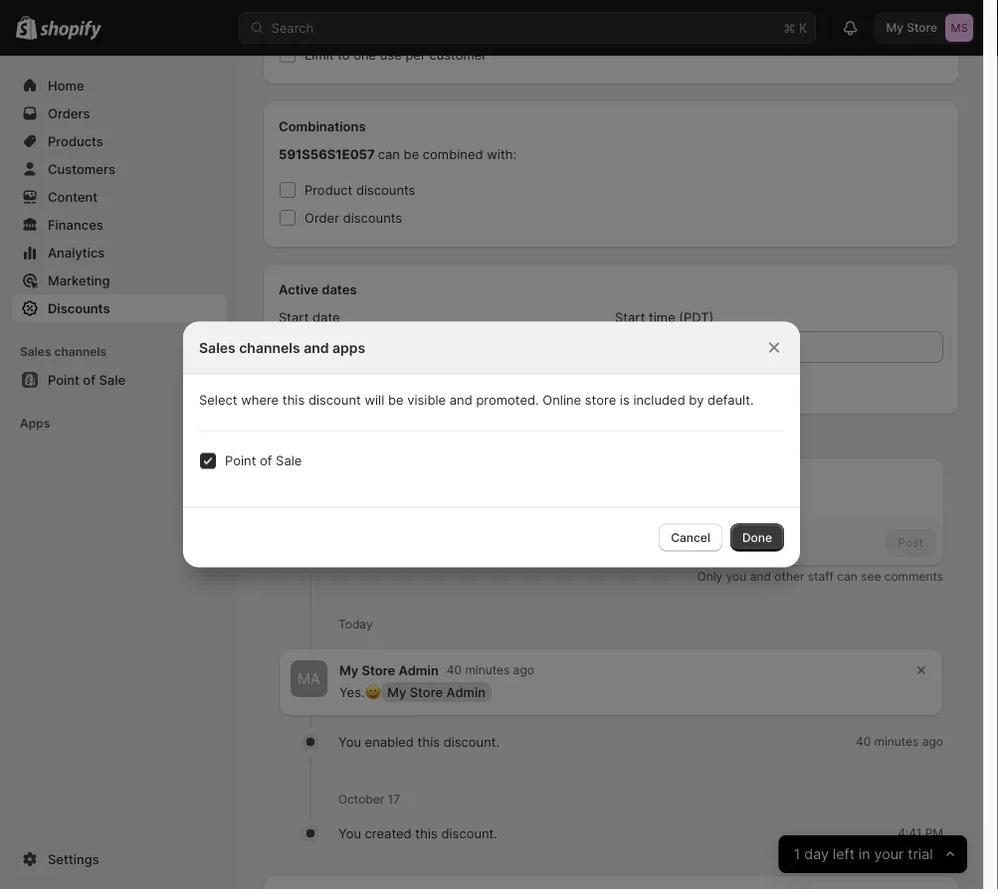 Task type: locate. For each thing, give the bounding box(es) containing it.
dates
[[322, 282, 357, 297]]

this right created
[[415, 826, 438, 842]]

can up product discounts
[[378, 146, 400, 162]]

0 horizontal spatial 40
[[447, 663, 462, 678]]

enabled
[[365, 735, 414, 750]]

discounts down product discounts
[[343, 210, 402, 225]]

40 inside my store admin 40 minutes ago yes.😄 my store admin
[[447, 663, 462, 678]]

1 you from the top
[[338, 735, 361, 750]]

this inside sales channels and apps dialog
[[282, 393, 305, 408]]

1 start from the left
[[279, 310, 309, 325]]

discount. for you enabled this discount.
[[444, 735, 500, 750]]

start for start date
[[279, 310, 309, 325]]

2 avatar with initials m a image from the top
[[291, 661, 327, 698]]

0 vertical spatial my
[[339, 663, 359, 678]]

is
[[620, 393, 630, 408]]

this right enabled
[[418, 735, 440, 750]]

0 vertical spatial be
[[404, 146, 419, 162]]

this right where
[[282, 393, 305, 408]]

channels down "discounts"
[[54, 345, 107, 359]]

1 horizontal spatial minutes
[[874, 735, 919, 750]]

0 horizontal spatial my
[[339, 663, 359, 678]]

other
[[775, 570, 805, 584]]

search
[[271, 20, 314, 35]]

0 vertical spatial avatar with initials m a image
[[291, 471, 328, 508]]

avatar with initials m a image down sale
[[291, 471, 328, 508]]

created
[[365, 826, 412, 842]]

sales channels
[[20, 345, 107, 359]]

and right visible
[[450, 393, 473, 408]]

sale
[[276, 453, 302, 469]]

you created this discount.
[[338, 826, 498, 842]]

home
[[48, 78, 84, 93]]

be
[[404, 146, 419, 162], [388, 393, 404, 408]]

1 vertical spatial discount.
[[441, 826, 498, 842]]

store up you enabled this discount.
[[410, 685, 443, 700]]

1 horizontal spatial channels
[[239, 339, 300, 356]]

1 vertical spatial this
[[418, 735, 440, 750]]

select where this discount will be visible and promoted. online store is included by default.
[[199, 393, 754, 408]]

sales
[[199, 339, 236, 356], [20, 345, 51, 359]]

today
[[338, 618, 373, 632]]

my store admin link
[[381, 683, 492, 703]]

0 vertical spatial this
[[282, 393, 305, 408]]

this
[[282, 393, 305, 408], [418, 735, 440, 750], [415, 826, 438, 842]]

see
[[861, 570, 881, 584]]

1 vertical spatial store
[[410, 685, 443, 700]]

0 horizontal spatial channels
[[54, 345, 107, 359]]

product discounts
[[305, 182, 415, 198]]

1 horizontal spatial store
[[410, 685, 443, 700]]

select
[[199, 393, 237, 408]]

sales for sales channels and apps
[[199, 339, 236, 356]]

avatar with initials m a image
[[291, 471, 328, 508], [291, 661, 327, 698]]

0 vertical spatial can
[[378, 146, 400, 162]]

2 horizontal spatial and
[[750, 570, 771, 584]]

and
[[304, 339, 329, 356], [450, 393, 473, 408], [750, 570, 771, 584]]

0 horizontal spatial ago
[[513, 663, 534, 678]]

admin up 'my store admin' link
[[399, 663, 439, 678]]

0 vertical spatial ago
[[513, 663, 534, 678]]

1 vertical spatial and
[[450, 393, 473, 408]]

0 vertical spatial minutes
[[465, 663, 510, 678]]

time
[[649, 310, 676, 325]]

channels down start date
[[239, 339, 300, 356]]

discount. down 'my store admin' link
[[444, 735, 500, 750]]

0 horizontal spatial minutes
[[465, 663, 510, 678]]

0 horizontal spatial and
[[304, 339, 329, 356]]

admin up you enabled this discount.
[[446, 685, 486, 700]]

sales up select
[[199, 339, 236, 356]]

apps
[[332, 339, 366, 356]]

where
[[241, 393, 279, 408]]

2 vertical spatial this
[[415, 826, 438, 842]]

0 vertical spatial discount.
[[444, 735, 500, 750]]

0 vertical spatial 40
[[447, 663, 462, 678]]

admin
[[399, 663, 439, 678], [446, 685, 486, 700]]

discount. right created
[[441, 826, 498, 842]]

1 vertical spatial 40
[[856, 735, 871, 750]]

1 horizontal spatial start
[[615, 310, 645, 325]]

my
[[339, 663, 359, 678], [387, 685, 406, 700]]

home link
[[12, 72, 227, 100]]

0 vertical spatial discounts
[[356, 182, 415, 198]]

promoted.
[[476, 393, 539, 408]]

1 avatar with initials m a image from the top
[[291, 471, 328, 508]]

sales inside dialog
[[199, 339, 236, 356]]

comments
[[885, 570, 944, 584]]

cancel button
[[659, 524, 722, 552]]

sales down "discounts"
[[20, 345, 51, 359]]

sales channels button
[[12, 338, 227, 366]]

sales inside button
[[20, 345, 51, 359]]

minutes
[[465, 663, 510, 678], [874, 735, 919, 750]]

store
[[362, 663, 395, 678], [410, 685, 443, 700]]

point of sale
[[225, 453, 302, 469]]

pm
[[925, 827, 944, 841]]

can left 'see'
[[837, 570, 858, 584]]

only
[[697, 570, 723, 584]]

minutes up 'my store admin' link
[[465, 663, 510, 678]]

ago
[[513, 663, 534, 678], [922, 735, 944, 750]]

this for enabled
[[418, 735, 440, 750]]

timeline
[[291, 432, 348, 449]]

store up yes.😄
[[362, 663, 395, 678]]

1 vertical spatial my
[[387, 685, 406, 700]]

done button
[[730, 524, 784, 552]]

point
[[225, 453, 256, 469]]

channels for sales channels and apps
[[239, 339, 300, 356]]

you down october
[[338, 826, 361, 842]]

discount.
[[444, 735, 500, 750], [441, 826, 498, 842]]

and for only you and other staff can see comments
[[750, 570, 771, 584]]

2 vertical spatial and
[[750, 570, 771, 584]]

october
[[338, 793, 384, 807]]

2 start from the left
[[615, 310, 645, 325]]

and right you
[[750, 570, 771, 584]]

1 horizontal spatial ago
[[922, 735, 944, 750]]

start left time at the right of the page
[[615, 310, 645, 325]]

1 horizontal spatial sales
[[199, 339, 236, 356]]

my up yes.😄
[[339, 663, 359, 678]]

default.
[[708, 393, 754, 408]]

minutes up 4:41
[[874, 735, 919, 750]]

channels
[[239, 339, 300, 356], [54, 345, 107, 359]]

1 vertical spatial can
[[837, 570, 858, 584]]

1 horizontal spatial my
[[387, 685, 406, 700]]

discount. for you created this discount.
[[441, 826, 498, 842]]

you left enabled
[[338, 735, 361, 750]]

1 vertical spatial ago
[[922, 735, 944, 750]]

of
[[260, 453, 272, 469]]

discounts
[[48, 301, 110, 316]]

channels for sales channels
[[54, 345, 107, 359]]

0 vertical spatial you
[[338, 735, 361, 750]]

avatar with initials m a image left yes.😄
[[291, 661, 327, 698]]

0 horizontal spatial start
[[279, 310, 309, 325]]

start time (pdt)
[[615, 310, 714, 325]]

channels inside button
[[54, 345, 107, 359]]

settings
[[48, 852, 99, 867]]

discounts
[[356, 182, 415, 198], [343, 210, 402, 225]]

0 vertical spatial store
[[362, 663, 395, 678]]

my right yes.😄
[[387, 685, 406, 700]]

1 horizontal spatial 40
[[856, 735, 871, 750]]

and down start date
[[304, 339, 329, 356]]

⌘ k
[[784, 20, 808, 35]]

be left combined
[[404, 146, 419, 162]]

discounts down 591s56s1e057 can be combined with:
[[356, 182, 415, 198]]

0 horizontal spatial sales
[[20, 345, 51, 359]]

you
[[338, 735, 361, 750], [338, 826, 361, 842]]

can
[[378, 146, 400, 162], [837, 570, 858, 584]]

4:41 pm
[[898, 827, 944, 841]]

this for where
[[282, 393, 305, 408]]

my store admin 40 minutes ago yes.😄 my store admin
[[339, 663, 534, 700]]

channels inside dialog
[[239, 339, 300, 356]]

40
[[447, 663, 462, 678], [856, 735, 871, 750]]

0 vertical spatial and
[[304, 339, 329, 356]]

visible
[[407, 393, 446, 408]]

1 vertical spatial be
[[388, 393, 404, 408]]

start for start time (pdt)
[[615, 310, 645, 325]]

start down active
[[279, 310, 309, 325]]

2 you from the top
[[338, 826, 361, 842]]

one
[[354, 47, 376, 62]]

start
[[279, 310, 309, 325], [615, 310, 645, 325]]

yes.😄
[[339, 685, 378, 700]]

0 vertical spatial admin
[[399, 663, 439, 678]]

1 vertical spatial discounts
[[343, 210, 402, 225]]

be right 'will'
[[388, 393, 404, 408]]

1 horizontal spatial admin
[[446, 685, 486, 700]]

this for created
[[415, 826, 438, 842]]

combined
[[423, 146, 483, 162]]

1 vertical spatial avatar with initials m a image
[[291, 661, 327, 698]]

1 vertical spatial you
[[338, 826, 361, 842]]

17
[[388, 793, 400, 807]]

Leave a comment... text field
[[340, 480, 932, 499]]



Task type: describe. For each thing, give the bounding box(es) containing it.
october 17
[[338, 793, 400, 807]]

you
[[726, 570, 747, 584]]

1 horizontal spatial and
[[450, 393, 473, 408]]

minutes inside my store admin 40 minutes ago yes.😄 my store admin
[[465, 663, 510, 678]]

discounts for product discounts
[[356, 182, 415, 198]]

4:41
[[898, 827, 922, 841]]

ago inside my store admin 40 minutes ago yes.😄 my store admin
[[513, 663, 534, 678]]

order discounts
[[305, 210, 402, 225]]

done
[[742, 530, 772, 545]]

limit
[[305, 47, 334, 62]]

discounts for order discounts
[[343, 210, 402, 225]]

k
[[799, 20, 808, 35]]

sales for sales channels
[[20, 345, 51, 359]]

to
[[338, 47, 350, 62]]

(pdt)
[[679, 310, 714, 325]]

combinations
[[279, 118, 366, 134]]

0 horizontal spatial store
[[362, 663, 395, 678]]

staff
[[808, 570, 834, 584]]

sales channels and apps
[[199, 339, 366, 356]]

you enabled this discount.
[[338, 735, 500, 750]]

date
[[313, 310, 340, 325]]

591s56s1e057
[[279, 146, 375, 162]]

apps
[[20, 417, 50, 431]]

with:
[[487, 146, 517, 162]]

0 horizontal spatial can
[[378, 146, 400, 162]]

included
[[633, 393, 685, 408]]

customer
[[429, 47, 487, 62]]

store
[[585, 393, 616, 408]]

40 minutes ago
[[856, 735, 944, 750]]

online
[[543, 393, 581, 408]]

by
[[689, 393, 704, 408]]

apps button
[[12, 410, 227, 438]]

limit to one use per customer
[[305, 47, 487, 62]]

0 horizontal spatial admin
[[399, 663, 439, 678]]

product
[[305, 182, 353, 198]]

discount
[[308, 393, 361, 408]]

sales channels and apps dialog
[[0, 322, 983, 568]]

discounts link
[[12, 295, 227, 322]]

you for you created this discount.
[[338, 826, 361, 842]]

1 vertical spatial admin
[[446, 685, 486, 700]]

⌘
[[784, 20, 796, 35]]

use
[[380, 47, 402, 62]]

only you and other staff can see comments
[[697, 570, 944, 584]]

per
[[405, 47, 426, 62]]

be inside sales channels and apps dialog
[[388, 393, 404, 408]]

order
[[305, 210, 339, 225]]

active
[[279, 282, 318, 297]]

1 horizontal spatial can
[[837, 570, 858, 584]]

591s56s1e057 can be combined with:
[[279, 146, 517, 162]]

cancel
[[671, 530, 711, 545]]

will
[[365, 393, 384, 408]]

active dates
[[279, 282, 357, 297]]

1 vertical spatial minutes
[[874, 735, 919, 750]]

you for you enabled this discount.
[[338, 735, 361, 750]]

start date
[[279, 310, 340, 325]]

shopify image
[[40, 20, 102, 40]]

settings link
[[12, 846, 227, 874]]

and for sales channels and apps
[[304, 339, 329, 356]]



Task type: vqa. For each thing, say whether or not it's contained in the screenshot.
this to the middle
yes



